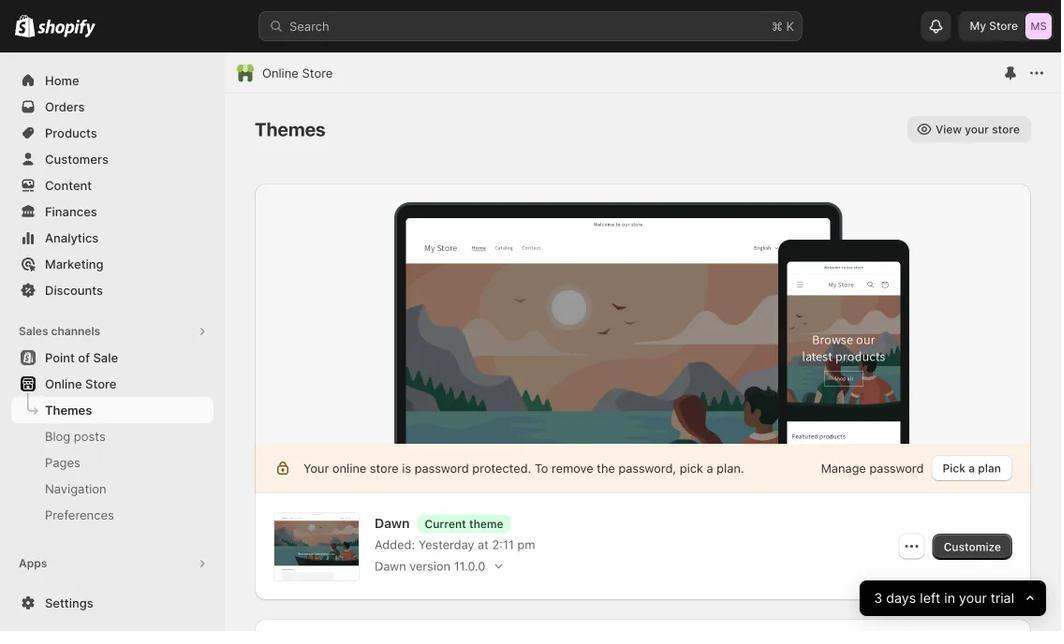Task type: vqa. For each thing, say whether or not it's contained in the screenshot.
'dialog'
no



Task type: describe. For each thing, give the bounding box(es) containing it.
2 vertical spatial store
[[85, 376, 117, 391]]

settings link
[[11, 590, 214, 616]]

marketing link
[[11, 251, 214, 277]]

search
[[289, 19, 329, 33]]

marketing
[[45, 257, 103, 271]]

0 horizontal spatial online store link
[[11, 371, 214, 397]]

in
[[944, 590, 955, 606]]

products
[[45, 125, 97, 140]]

finances link
[[11, 199, 214, 225]]

0 horizontal spatial shopify image
[[15, 15, 35, 37]]

sale
[[93, 350, 118, 365]]

content
[[45, 178, 92, 192]]

home
[[45, 73, 79, 88]]

customers
[[45, 152, 109, 166]]

1 horizontal spatial online store link
[[262, 64, 333, 82]]

pages link
[[11, 450, 214, 476]]

apps button
[[11, 551, 214, 577]]

customers link
[[11, 146, 214, 172]]

discounts
[[45, 283, 103, 297]]

themes
[[45, 403, 92, 417]]

my store
[[970, 19, 1018, 33]]

my
[[970, 19, 986, 33]]

0 vertical spatial online store
[[262, 66, 333, 80]]

discounts link
[[11, 277, 214, 303]]

0 vertical spatial store
[[989, 19, 1018, 33]]

analytics link
[[11, 225, 214, 251]]

days
[[886, 590, 916, 606]]

home link
[[11, 67, 214, 94]]

point of sale
[[45, 350, 118, 365]]

sales channels
[[19, 325, 100, 338]]

products link
[[11, 120, 214, 146]]

0 vertical spatial online
[[262, 66, 299, 80]]

trial
[[990, 590, 1014, 606]]

1 vertical spatial store
[[302, 66, 333, 80]]

pages
[[45, 455, 80, 470]]

apps
[[19, 557, 47, 570]]

sales
[[19, 325, 48, 338]]

online store image
[[236, 64, 255, 82]]

3
[[874, 590, 882, 606]]



Task type: locate. For each thing, give the bounding box(es) containing it.
0 horizontal spatial store
[[85, 376, 117, 391]]

online right online store icon
[[262, 66, 299, 80]]

k
[[786, 19, 794, 33]]

my store image
[[1025, 13, 1052, 39]]

online
[[262, 66, 299, 80], [45, 376, 82, 391]]

store
[[989, 19, 1018, 33], [302, 66, 333, 80], [85, 376, 117, 391]]

online down 'point'
[[45, 376, 82, 391]]

posts
[[74, 429, 106, 443]]

online store link down search
[[262, 64, 333, 82]]

1 vertical spatial online store link
[[11, 371, 214, 397]]

preferences
[[45, 508, 114, 522]]

store right my at the top of the page
[[989, 19, 1018, 33]]

orders link
[[11, 94, 214, 120]]

online store
[[262, 66, 333, 80], [45, 376, 117, 391]]

3 days left in your trial
[[874, 590, 1014, 606]]

blog
[[45, 429, 70, 443]]

1 vertical spatial online
[[45, 376, 82, 391]]

online store link
[[262, 64, 333, 82], [11, 371, 214, 397]]

point
[[45, 350, 75, 365]]

your
[[959, 590, 987, 606]]

1 vertical spatial online store
[[45, 376, 117, 391]]

online store down point of sale
[[45, 376, 117, 391]]

sales channels button
[[11, 318, 214, 345]]

0 vertical spatial online store link
[[262, 64, 333, 82]]

⌘ k
[[772, 19, 794, 33]]

of
[[78, 350, 90, 365]]

1 horizontal spatial store
[[302, 66, 333, 80]]

navigation link
[[11, 476, 214, 502]]

2 horizontal spatial store
[[989, 19, 1018, 33]]

settings
[[45, 596, 93, 610]]

themes link
[[11, 397, 214, 423]]

store down the sale
[[85, 376, 117, 391]]

online store down search
[[262, 66, 333, 80]]

analytics
[[45, 230, 99, 245]]

shopify image
[[15, 15, 35, 37], [38, 19, 96, 38]]

1 horizontal spatial online
[[262, 66, 299, 80]]

0 horizontal spatial online store
[[45, 376, 117, 391]]

navigation
[[45, 481, 106, 496]]

⌘
[[772, 19, 783, 33]]

online store link down the sale
[[11, 371, 214, 397]]

content link
[[11, 172, 214, 199]]

1 horizontal spatial shopify image
[[38, 19, 96, 38]]

blog posts link
[[11, 423, 214, 450]]

point of sale button
[[0, 345, 225, 371]]

blog posts
[[45, 429, 106, 443]]

point of sale link
[[11, 345, 214, 371]]

0 horizontal spatial online
[[45, 376, 82, 391]]

store down search
[[302, 66, 333, 80]]

left
[[920, 590, 940, 606]]

preferences link
[[11, 502, 214, 528]]

1 horizontal spatial online store
[[262, 66, 333, 80]]

finances
[[45, 204, 97, 219]]

channels
[[51, 325, 100, 338]]

orders
[[45, 99, 85, 114]]

3 days left in your trial button
[[860, 581, 1046, 616]]



